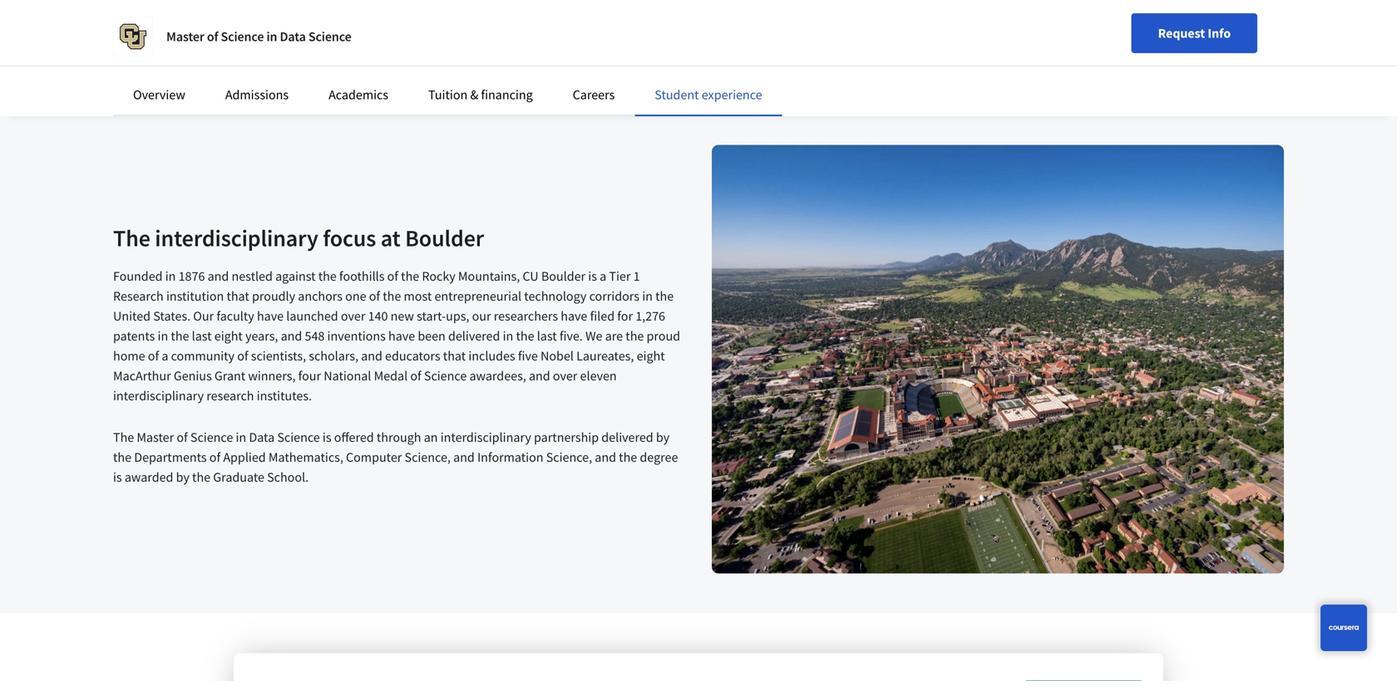 Task type: locate. For each thing, give the bounding box(es) containing it.
degree
[[640, 449, 678, 466]]

tier
[[609, 268, 631, 285]]

0 horizontal spatial eight
[[214, 328, 243, 345]]

1 horizontal spatial delivered
[[602, 429, 653, 446]]

1 the from the top
[[113, 224, 150, 253]]

over down nobel
[[553, 368, 577, 384]]

medal
[[374, 368, 408, 384]]

the up anchors
[[318, 268, 337, 285]]

0 horizontal spatial over
[[341, 308, 365, 325]]

is left tier
[[588, 268, 597, 285]]

0 horizontal spatial have
[[257, 308, 284, 325]]

macarthur
[[113, 368, 171, 384]]

graduate
[[213, 469, 264, 486]]

0 horizontal spatial is
[[113, 469, 122, 486]]

science down educators
[[424, 368, 467, 384]]

master inside the master of science in data science is offered through an interdisciplinary partnership delivered by the departments of applied mathematics, computer science, and information science, and the degree is awarded by the graduate school.
[[137, 429, 174, 446]]

0 vertical spatial that
[[227, 288, 249, 305]]

master up departments
[[137, 429, 174, 446]]

0 vertical spatial the
[[113, 224, 150, 253]]

and left 548
[[281, 328, 302, 345]]

0 vertical spatial delivered
[[448, 328, 500, 345]]

of right foothills
[[387, 268, 398, 285]]

founded in 1876 and nestled against the foothills of the rocky mountains, cu boulder is a tier 1 research institution that proudly anchors one of the most entrepreneurial technology corridors in the united states. our faculty have launched over 140 new start-ups, our researchers have filed for 1,276 patents in the last eight years, and 548 inventions have been delivered in the last five. we are the proud home of a community of scientists, scholars, and educators that includes five nobel laureates, eight macarthur genius grant winners, four national medal of science awardees, and over eleven interdisciplinary research institutes.
[[113, 268, 680, 404]]

master
[[166, 28, 204, 45], [137, 429, 174, 446]]

last up community
[[192, 328, 212, 345]]

entrepreneurial
[[435, 288, 522, 305]]

delivered up degree
[[602, 429, 653, 446]]

have
[[257, 308, 284, 325], [561, 308, 587, 325], [388, 328, 415, 345]]

proud
[[647, 328, 680, 345]]

2 vertical spatial is
[[113, 469, 122, 486]]

1 vertical spatial the
[[113, 429, 134, 446]]

applied
[[223, 449, 266, 466]]

0 vertical spatial boulder
[[405, 224, 484, 253]]

science up academics
[[308, 28, 352, 45]]

the
[[318, 268, 337, 285], [401, 268, 419, 285], [383, 288, 401, 305], [655, 288, 674, 305], [171, 328, 189, 345], [516, 328, 534, 345], [626, 328, 644, 345], [113, 449, 131, 466], [619, 449, 637, 466], [192, 469, 210, 486]]

2 the from the top
[[113, 429, 134, 446]]

1 vertical spatial interdisciplinary
[[113, 388, 204, 404]]

2 horizontal spatial is
[[588, 268, 597, 285]]

1 horizontal spatial by
[[656, 429, 670, 446]]

140
[[368, 308, 388, 325]]

the up founded
[[113, 224, 150, 253]]

0 horizontal spatial last
[[192, 328, 212, 345]]

partnership
[[534, 429, 599, 446]]

1 horizontal spatial have
[[388, 328, 415, 345]]

a
[[600, 268, 606, 285], [162, 348, 168, 365]]

boulder up rocky
[[405, 224, 484, 253]]

eight down proud
[[637, 348, 665, 365]]

in up admissions link
[[267, 28, 277, 45]]

researchers
[[494, 308, 558, 325]]

eight
[[214, 328, 243, 345], [637, 348, 665, 365]]

science,
[[405, 449, 451, 466], [546, 449, 592, 466]]

is left awarded
[[113, 469, 122, 486]]

1 vertical spatial master
[[137, 429, 174, 446]]

is inside founded in 1876 and nestled against the foothills of the rocky mountains, cu boulder is a tier 1 research institution that proudly anchors one of the most entrepreneurial technology corridors in the united states. our faculty have launched over 140 new start-ups, our researchers have filed for 1,276 patents in the last eight years, and 548 inventions have been delivered in the last five. we are the proud home of a community of scientists, scholars, and educators that includes five nobel laureates, eight macarthur genius grant winners, four national medal of science awardees, and over eleven interdisciplinary research institutes.
[[588, 268, 597, 285]]

1,276
[[636, 308, 665, 325]]

1 vertical spatial boulder
[[541, 268, 586, 285]]

1 horizontal spatial boulder
[[541, 268, 586, 285]]

1 horizontal spatial science,
[[546, 449, 592, 466]]

2 vertical spatial interdisciplinary
[[441, 429, 531, 446]]

have up five.
[[561, 308, 587, 325]]

interdisciplinary up information
[[441, 429, 531, 446]]

master right university of colorado boulder logo on the left of the page
[[166, 28, 204, 45]]

science, down partnership
[[546, 449, 592, 466]]

and right 1876 on the top left
[[208, 268, 229, 285]]

science
[[221, 28, 264, 45], [308, 28, 352, 45], [424, 368, 467, 384], [190, 429, 233, 446], [277, 429, 320, 446]]

and down partnership
[[595, 449, 616, 466]]

0 horizontal spatial that
[[227, 288, 249, 305]]

0 horizontal spatial science,
[[405, 449, 451, 466]]

of left applied
[[209, 449, 221, 466]]

scholars,
[[309, 348, 358, 365]]

by up degree
[[656, 429, 670, 446]]

0 vertical spatial data
[[280, 28, 306, 45]]

interdisciplinary inside the master of science in data science is offered through an interdisciplinary partnership delivered by the departments of applied mathematics, computer science, and information science, and the degree is awarded by the graduate school.
[[441, 429, 531, 446]]

delivered down our
[[448, 328, 500, 345]]

1 vertical spatial eight
[[637, 348, 665, 365]]

states.
[[153, 308, 191, 325]]

tuition & financing link
[[428, 86, 533, 103]]

data up applied
[[249, 429, 275, 446]]

science up 'mathematics,'
[[277, 429, 320, 446]]

departments
[[134, 449, 207, 466]]

1 science, from the left
[[405, 449, 451, 466]]

in down states.
[[158, 328, 168, 345]]

1 vertical spatial data
[[249, 429, 275, 446]]

have down new
[[388, 328, 415, 345]]

tuition
[[428, 86, 468, 103]]

1 horizontal spatial last
[[537, 328, 557, 345]]

admissions
[[225, 86, 289, 103]]

a left tier
[[600, 268, 606, 285]]

educators
[[385, 348, 440, 365]]

a up macarthur
[[162, 348, 168, 365]]

last up nobel
[[537, 328, 557, 345]]

info
[[1208, 25, 1231, 42]]

through
[[377, 429, 421, 446]]

the down researchers
[[516, 328, 534, 345]]

data
[[280, 28, 306, 45], [249, 429, 275, 446]]

and left information
[[453, 449, 475, 466]]

in up applied
[[236, 429, 246, 446]]

student
[[655, 86, 699, 103]]

of up grant
[[237, 348, 248, 365]]

data up admissions link
[[280, 28, 306, 45]]

founded
[[113, 268, 163, 285]]

university of colorado boulder logo image
[[113, 17, 153, 57]]

0 horizontal spatial delivered
[[448, 328, 500, 345]]

the inside the master of science in data science is offered through an interdisciplinary partnership delivered by the departments of applied mathematics, computer science, and information science, and the degree is awarded by the graduate school.
[[113, 429, 134, 446]]

1 last from the left
[[192, 328, 212, 345]]

0 vertical spatial interdisciplinary
[[155, 224, 318, 253]]

the left degree
[[619, 449, 637, 466]]

the up new
[[383, 288, 401, 305]]

0 horizontal spatial a
[[162, 348, 168, 365]]

launched
[[286, 308, 338, 325]]

in up 1,276
[[642, 288, 653, 305]]

over down one
[[341, 308, 365, 325]]

the up awarded
[[113, 429, 134, 446]]

nestled
[[232, 268, 273, 285]]

are
[[605, 328, 623, 345]]

nobel
[[541, 348, 574, 365]]

eight down 'faculty'
[[214, 328, 243, 345]]

have down proudly
[[257, 308, 284, 325]]

master of science in data science
[[166, 28, 352, 45]]

1 horizontal spatial that
[[443, 348, 466, 365]]

community
[[171, 348, 235, 365]]

financing
[[481, 86, 533, 103]]

by down departments
[[176, 469, 189, 486]]

proudly
[[252, 288, 295, 305]]

information
[[477, 449, 544, 466]]

eleven
[[580, 368, 617, 384]]

1 horizontal spatial over
[[553, 368, 577, 384]]

over
[[341, 308, 365, 325], [553, 368, 577, 384]]

boulder
[[405, 224, 484, 253], [541, 268, 586, 285]]

1 horizontal spatial is
[[323, 429, 331, 446]]

last
[[192, 328, 212, 345], [537, 328, 557, 345]]

delivered
[[448, 328, 500, 345], [602, 429, 653, 446]]

0 horizontal spatial by
[[176, 469, 189, 486]]

cu
[[523, 268, 539, 285]]

the down departments
[[192, 469, 210, 486]]

that down been
[[443, 348, 466, 365]]

0 vertical spatial a
[[600, 268, 606, 285]]

1 vertical spatial delivered
[[602, 429, 653, 446]]

interdisciplinary
[[155, 224, 318, 253], [113, 388, 204, 404], [441, 429, 531, 446]]

0 horizontal spatial data
[[249, 429, 275, 446]]

that up 'faculty'
[[227, 288, 249, 305]]

in
[[267, 28, 277, 45], [165, 268, 176, 285], [642, 288, 653, 305], [158, 328, 168, 345], [503, 328, 513, 345], [236, 429, 246, 446]]

interdisciplinary up 'nestled'
[[155, 224, 318, 253]]

and
[[208, 268, 229, 285], [281, 328, 302, 345], [361, 348, 382, 365], [529, 368, 550, 384], [453, 449, 475, 466], [595, 449, 616, 466]]

boulder up technology at the top
[[541, 268, 586, 285]]

our
[[193, 308, 214, 325]]

research
[[113, 288, 164, 305]]

is left offered at the bottom of the page
[[323, 429, 331, 446]]

the
[[113, 224, 150, 253], [113, 429, 134, 446]]

the for the interdisciplinary focus at boulder
[[113, 224, 150, 253]]

interdisciplinary down macarthur
[[113, 388, 204, 404]]

0 vertical spatial is
[[588, 268, 597, 285]]

delivered inside the master of science in data science is offered through an interdisciplinary partnership delivered by the departments of applied mathematics, computer science, and information science, and the degree is awarded by the graduate school.
[[602, 429, 653, 446]]

0 vertical spatial master
[[166, 28, 204, 45]]

science, down an
[[405, 449, 451, 466]]

four
[[298, 368, 321, 384]]

technology
[[524, 288, 587, 305]]

most
[[404, 288, 432, 305]]

of down educators
[[410, 368, 421, 384]]

1 horizontal spatial a
[[600, 268, 606, 285]]

548
[[305, 328, 325, 345]]



Task type: vqa. For each thing, say whether or not it's contained in the screenshot.
left 4
no



Task type: describe. For each thing, give the bounding box(es) containing it.
0 vertical spatial over
[[341, 308, 365, 325]]

1
[[633, 268, 640, 285]]

of right one
[[369, 288, 380, 305]]

scientists,
[[251, 348, 306, 365]]

in left 1876 on the top left
[[165, 268, 176, 285]]

1 vertical spatial a
[[162, 348, 168, 365]]

di wu image
[[113, 0, 205, 65]]

2 last from the left
[[537, 328, 557, 345]]

mountains,
[[458, 268, 520, 285]]

0 horizontal spatial boulder
[[405, 224, 484, 253]]

request info
[[1158, 25, 1231, 42]]

corridors
[[589, 288, 640, 305]]

laureates,
[[576, 348, 634, 365]]

genius
[[174, 368, 212, 384]]

an
[[424, 429, 438, 446]]

the down states.
[[171, 328, 189, 345]]

faculty
[[217, 308, 254, 325]]

careers
[[573, 86, 615, 103]]

1 vertical spatial is
[[323, 429, 331, 446]]

filed
[[590, 308, 615, 325]]

data inside the master of science in data science is offered through an interdisciplinary partnership delivered by the departments of applied mathematics, computer science, and information science, and the degree is awarded by the graduate school.
[[249, 429, 275, 446]]

focus
[[323, 224, 376, 253]]

five.
[[560, 328, 583, 345]]

the master of science in data science is offered through an interdisciplinary partnership delivered by the departments of applied mathematics, computer science, and information science, and the degree is awarded by the graduate school.
[[113, 429, 678, 486]]

at
[[381, 224, 401, 253]]

and down five
[[529, 368, 550, 384]]

science up admissions link
[[221, 28, 264, 45]]

interdisciplinary inside founded in 1876 and nestled against the foothills of the rocky mountains, cu boulder is a tier 1 research institution that proudly anchors one of the most entrepreneurial technology corridors in the united states. our faculty have launched over 140 new start-ups, our researchers have filed for 1,276 patents in the last eight years, and 548 inventions have been delivered in the last five. we are the proud home of a community of scientists, scholars, and educators that includes five nobel laureates, eight macarthur genius grant winners, four national medal of science awardees, and over eleven interdisciplinary research institutes.
[[113, 388, 204, 404]]

institutes.
[[257, 388, 312, 404]]

the right are
[[626, 328, 644, 345]]

inventions
[[327, 328, 386, 345]]

rocky
[[422, 268, 456, 285]]

request info button
[[1132, 13, 1258, 53]]

five
[[518, 348, 538, 365]]

united
[[113, 308, 151, 325]]

new
[[391, 308, 414, 325]]

national
[[324, 368, 371, 384]]

of up macarthur
[[148, 348, 159, 365]]

foothills
[[339, 268, 385, 285]]

years,
[[245, 328, 278, 345]]

in inside the master of science in data science is offered through an interdisciplinary partnership delivered by the departments of applied mathematics, computer science, and information science, and the degree is awarded by the graduate school.
[[236, 429, 246, 446]]

1 horizontal spatial eight
[[637, 348, 665, 365]]

1 horizontal spatial data
[[280, 28, 306, 45]]

been
[[418, 328, 446, 345]]

institution
[[166, 288, 224, 305]]

includes
[[469, 348, 515, 365]]

the up most
[[401, 268, 419, 285]]

ups,
[[446, 308, 469, 325]]

grant
[[215, 368, 246, 384]]

student experience link
[[655, 86, 762, 103]]

research
[[206, 388, 254, 404]]

our
[[472, 308, 491, 325]]

offered
[[334, 429, 374, 446]]

school.
[[267, 469, 309, 486]]

0 vertical spatial eight
[[214, 328, 243, 345]]

academics
[[329, 86, 388, 103]]

we
[[585, 328, 603, 345]]

of up departments
[[177, 429, 188, 446]]

overview link
[[133, 86, 185, 103]]

patents
[[113, 328, 155, 345]]

computer
[[346, 449, 402, 466]]

boulder inside founded in 1876 and nestled against the foothills of the rocky mountains, cu boulder is a tier 1 research institution that proudly anchors one of the most entrepreneurial technology corridors in the united states. our faculty have launched over 140 new start-ups, our researchers have filed for 1,276 patents in the last eight years, and 548 inventions have been delivered in the last five. we are the proud home of a community of scientists, scholars, and educators that includes five nobel laureates, eight macarthur genius grant winners, four national medal of science awardees, and over eleven interdisciplinary research institutes.
[[541, 268, 586, 285]]

science up applied
[[190, 429, 233, 446]]

the for the master of science in data science is offered through an interdisciplinary partnership delivered by the departments of applied mathematics, computer science, and information science, and the degree is awarded by the graduate school.
[[113, 429, 134, 446]]

for
[[617, 308, 633, 325]]

academics link
[[329, 86, 388, 103]]

start-
[[417, 308, 446, 325]]

and down inventions
[[361, 348, 382, 365]]

tuition & financing
[[428, 86, 533, 103]]

home
[[113, 348, 145, 365]]

science inside founded in 1876 and nestled against the foothills of the rocky mountains, cu boulder is a tier 1 research institution that proudly anchors one of the most entrepreneurial technology corridors in the united states. our faculty have launched over 140 new start-ups, our researchers have filed for 1,276 patents in the last eight years, and 548 inventions have been delivered in the last five. we are the proud home of a community of scientists, scholars, and educators that includes five nobel laureates, eight macarthur genius grant winners, four national medal of science awardees, and over eleven interdisciplinary research institutes.
[[424, 368, 467, 384]]

request
[[1158, 25, 1205, 42]]

overview
[[133, 86, 185, 103]]

the up 1,276
[[655, 288, 674, 305]]

admissions link
[[225, 86, 289, 103]]

the interdisciplinary focus at boulder
[[113, 224, 484, 253]]

against
[[275, 268, 316, 285]]

in up includes
[[503, 328, 513, 345]]

awarded
[[125, 469, 173, 486]]

1 vertical spatial that
[[443, 348, 466, 365]]

mathematics,
[[269, 449, 343, 466]]

2 science, from the left
[[546, 449, 592, 466]]

1 vertical spatial by
[[176, 469, 189, 486]]

awardees,
[[469, 368, 526, 384]]

one
[[345, 288, 366, 305]]

0 vertical spatial by
[[656, 429, 670, 446]]

delivered inside founded in 1876 and nestled against the foothills of the rocky mountains, cu boulder is a tier 1 research institution that proudly anchors one of the most entrepreneurial technology corridors in the united states. our faculty have launched over 140 new start-ups, our researchers have filed for 1,276 patents in the last eight years, and 548 inventions have been delivered in the last five. we are the proud home of a community of scientists, scholars, and educators that includes five nobel laureates, eight macarthur genius grant winners, four national medal of science awardees, and over eleven interdisciplinary research institutes.
[[448, 328, 500, 345]]

anchors
[[298, 288, 343, 305]]

2 horizontal spatial have
[[561, 308, 587, 325]]

1876
[[178, 268, 205, 285]]

student experience
[[655, 86, 762, 103]]

1 vertical spatial over
[[553, 368, 577, 384]]

experience
[[702, 86, 762, 103]]

of right di wu image
[[207, 28, 218, 45]]

winners,
[[248, 368, 296, 384]]

&
[[470, 86, 478, 103]]

careers link
[[573, 86, 615, 103]]

the up awarded
[[113, 449, 131, 466]]



